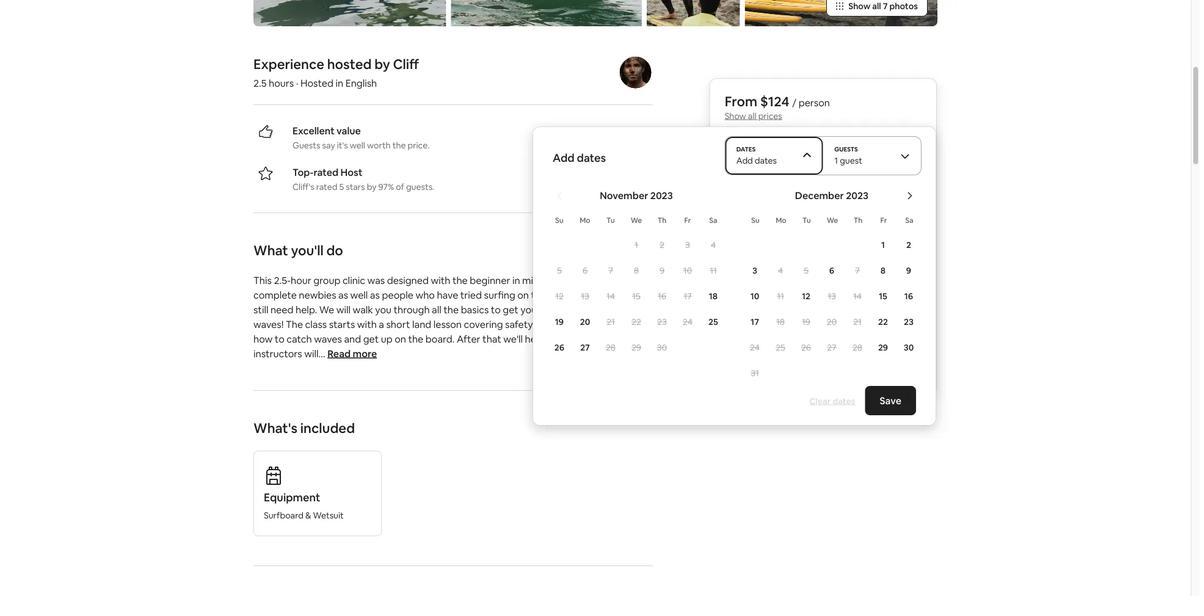Task type: vqa. For each thing, say whether or not it's contained in the screenshot.


Task type: locate. For each thing, give the bounding box(es) containing it.
1 2 from the left
[[660, 240, 665, 251]]

2023 down guest
[[846, 189, 869, 202]]

2 14 button from the left
[[845, 284, 871, 309]]

25 button down 12:30
[[701, 310, 727, 334]]

well up walk
[[351, 289, 368, 302]]

dates down dates
[[755, 155, 777, 166]]

18 up am–11:30
[[760, 151, 769, 162]]

the down land
[[408, 333, 424, 346]]

top-
[[293, 166, 314, 179]]

1 12 button from the left
[[547, 284, 573, 309]]

2 2 from the left
[[907, 240, 912, 251]]

1 30 from the left
[[657, 342, 667, 353]]

2 22 from the left
[[879, 317, 888, 328]]

12 right pm
[[802, 291, 811, 302]]

9 for 1st 9 "button" from the left
[[660, 265, 665, 276]]

24 button left book at the bottom of the page
[[675, 310, 701, 334]]

to up instructors
[[275, 333, 285, 346]]

we
[[554, 274, 568, 287]]

nov for sun,
[[744, 218, 760, 229]]

2 15 from the left
[[879, 291, 888, 302]]

the left price.
[[393, 140, 406, 151]]

0 horizontal spatial 13 button
[[573, 284, 598, 309]]

all down have
[[432, 304, 442, 316]]

su up we
[[556, 216, 564, 225]]

29 button right water
[[624, 335, 650, 360]]

we down november 2023
[[631, 216, 642, 225]]

mon,
[[725, 284, 745, 295]]

1 vertical spatial 10
[[751, 291, 760, 302]]

experience photo 3 image
[[647, 0, 740, 27], [647, 0, 740, 27]]

2 14 from the left
[[854, 291, 862, 302]]

as up will
[[339, 289, 348, 302]]

27 button right out
[[573, 335, 598, 360]]

2 $124 / person from the top
[[868, 284, 922, 295]]

1 choose link from the top
[[872, 167, 922, 188]]

0 horizontal spatial 19
[[555, 317, 564, 328]]

18 inside sat, nov 18 9:00 am–11:30 am
[[760, 151, 769, 162]]

0 vertical spatial $124 / person
[[868, 218, 922, 229]]

6
[[583, 265, 588, 276], [830, 265, 835, 276]]

20 right paddling
[[580, 317, 590, 328]]

1 horizontal spatial 28 button
[[845, 335, 871, 360]]

you up safety,
[[521, 304, 537, 316]]

book for a private group link
[[725, 310, 808, 319]]

complete
[[254, 289, 297, 302]]

0 horizontal spatial 25
[[709, 317, 719, 328]]

20 inside mon, nov 20 12:30 pm–3:00 pm book for a private group
[[764, 284, 774, 295]]

17 left 12:30
[[684, 291, 692, 302]]

12 up started
[[556, 291, 564, 302]]

2 22 button from the left
[[871, 310, 896, 334]]

1 vertical spatial for
[[744, 310, 755, 319]]

97%
[[379, 182, 394, 193]]

1 horizontal spatial 22
[[879, 317, 888, 328]]

14 for first 14 button
[[607, 291, 615, 302]]

2 horizontal spatial 7
[[883, 1, 888, 12]]

rated right cliff's
[[316, 182, 338, 193]]

3 button
[[675, 233, 701, 257], [742, 258, 768, 283]]

3 for right 3 button
[[753, 265, 758, 276]]

2 16 button from the left
[[896, 284, 922, 309]]

17 button down pm–3:00
[[742, 310, 768, 334]]

th down december 2023
[[854, 216, 863, 225]]

26 down paddling
[[555, 342, 565, 353]]

0 vertical spatial to
[[491, 304, 501, 316]]

0 horizontal spatial in
[[336, 77, 344, 90]]

guests down excellent
[[293, 140, 321, 151]]

1 horizontal spatial add
[[737, 155, 753, 166]]

1 horizontal spatial as
[[370, 289, 380, 302]]

11 button up mon,
[[701, 258, 727, 283]]

0 horizontal spatial th
[[658, 216, 667, 225]]

20 button right started
[[573, 310, 598, 334]]

for down welcome
[[576, 289, 589, 302]]

1 tu from the left
[[607, 216, 615, 225]]

30 right water
[[657, 342, 667, 353]]

read
[[328, 348, 351, 360]]

2 23 button from the left
[[896, 310, 922, 334]]

2 27 from the left
[[828, 342, 837, 353]]

0 vertical spatial nov
[[742, 151, 758, 162]]

in
[[336, 77, 344, 90], [513, 274, 520, 287], [567, 333, 575, 346]]

1 vertical spatial choose link
[[872, 233, 922, 254]]

2 20 button from the left
[[819, 310, 845, 334]]

27 button up clear dates
[[819, 335, 845, 360]]

1 horizontal spatial 26
[[802, 342, 812, 353]]

safety,
[[505, 318, 535, 331]]

person inside from $124 / person show all prices
[[799, 96, 830, 109]]

experience hosted by cliff 2.5 hours · hosted in english
[[254, 56, 419, 90]]

1 mo from the left
[[580, 216, 591, 225]]

for down pm–3:00
[[744, 310, 755, 319]]

1 6 from the left
[[583, 265, 588, 276]]

need
[[271, 304, 294, 316]]

1 horizontal spatial 2
[[907, 240, 912, 251]]

1 2 button from the left
[[650, 233, 675, 257]]

1 horizontal spatial 23
[[904, 317, 914, 328]]

december
[[796, 189, 844, 202]]

18 button down pm
[[768, 310, 794, 334]]

0 horizontal spatial 5
[[339, 182, 344, 193]]

1 28 from the left
[[606, 342, 616, 353]]

0 horizontal spatial 20
[[580, 317, 590, 328]]

1 7 button from the left
[[598, 258, 624, 283]]

1 22 button from the left
[[624, 310, 650, 334]]

2 1 button from the left
[[871, 233, 896, 257]]

18 left 12:30
[[709, 291, 718, 302]]

28 button down mechanics, at bottom
[[598, 335, 624, 360]]

get left up
[[363, 333, 379, 346]]

2023 for november 2023
[[651, 189, 673, 202]]

2023 right november
[[651, 189, 673, 202]]

all left photos
[[873, 1, 882, 12]]

18 for the left 18 button
[[709, 291, 718, 302]]

dates
[[737, 145, 756, 153]]

clear
[[810, 396, 831, 407]]

guests inside guests 1 guest
[[835, 145, 858, 153]]

24 up 31 button
[[750, 342, 760, 353]]

tried
[[461, 289, 482, 302]]

1 horizontal spatial 15
[[879, 291, 888, 302]]

show left photos
[[849, 1, 871, 12]]

value
[[337, 125, 361, 137]]

1 2023 from the left
[[651, 189, 673, 202]]

beginner
[[470, 274, 510, 287]]

6 for second 6 button from right
[[583, 265, 588, 276]]

tu down december
[[803, 216, 811, 225]]

1 1 button from the left
[[624, 233, 650, 257]]

1 horizontal spatial 13
[[828, 291, 836, 302]]

wetsuit
[[313, 511, 344, 522]]

28 button up clear dates button
[[845, 335, 871, 360]]

0 vertical spatial 3
[[686, 240, 690, 251]]

1 horizontal spatial 20 button
[[819, 310, 845, 334]]

equipment surfboard & wetsuit
[[264, 491, 344, 522]]

27 button
[[573, 335, 598, 360], [819, 335, 845, 360]]

11 for leftmost 11 button
[[710, 265, 717, 276]]

0 horizontal spatial 29
[[632, 342, 642, 353]]

with down walk
[[357, 318, 377, 331]]

2 16 from the left
[[905, 291, 914, 302]]

1 12 from the left
[[556, 291, 564, 302]]

2 2023 from the left
[[846, 189, 869, 202]]

report this experience button
[[768, 410, 879, 421]]

nov up pm–3:00
[[747, 284, 763, 295]]

by cliff
[[375, 56, 419, 73]]

nov for mon,
[[747, 284, 763, 295]]

1 vertical spatial with
[[357, 318, 377, 331]]

20 up pm
[[764, 284, 774, 295]]

1 29 button from the left
[[624, 335, 650, 360]]

1 horizontal spatial 7
[[856, 265, 860, 276]]

2 horizontal spatial a
[[756, 310, 760, 319]]

1 choose from the top
[[881, 172, 912, 183]]

0 horizontal spatial sa
[[710, 216, 718, 225]]

2 19 button from the left
[[794, 310, 819, 334]]

4 button up pm
[[768, 258, 794, 283]]

2 8 from the left
[[881, 265, 886, 276]]

0 horizontal spatial 26
[[555, 342, 565, 353]]

27
[[581, 342, 590, 353], [828, 342, 837, 353]]

21 button
[[598, 310, 624, 334], [845, 310, 871, 334]]

show down from
[[725, 110, 747, 121]]

1 15 from the left
[[633, 291, 641, 302]]

17 button left 12:30
[[675, 284, 701, 309]]

th down november 2023
[[658, 216, 667, 225]]

17 down pm–3:00
[[751, 317, 759, 328]]

0 horizontal spatial 22 button
[[624, 310, 650, 334]]

20 right 'private'
[[827, 317, 837, 328]]

will
[[337, 304, 351, 316]]

2 13 button from the left
[[819, 284, 845, 309]]

1 horizontal spatial 2023
[[846, 189, 869, 202]]

all inside from $124 / person show all prices
[[748, 110, 757, 121]]

group right 'private'
[[788, 310, 808, 319]]

you right walk
[[375, 304, 392, 316]]

0 vertical spatial $124
[[761, 93, 790, 110]]

2 7 button from the left
[[845, 258, 871, 283]]

rated left host
[[314, 166, 339, 179]]

1 vertical spatial show
[[725, 110, 747, 121]]

7 button
[[598, 258, 624, 283], [845, 258, 871, 283]]

1 22 from the left
[[632, 317, 642, 328]]

1 vertical spatial 11
[[777, 291, 784, 302]]

tu down november
[[607, 216, 615, 225]]

30 button up save on the right bottom
[[896, 335, 922, 360]]

16 for 1st 16 button from the right
[[905, 291, 914, 302]]

2 9 button from the left
[[896, 258, 922, 283]]

basics
[[461, 304, 489, 316]]

1 vertical spatial all
[[748, 110, 757, 121]]

1 vertical spatial 17
[[751, 317, 759, 328]]

mo
[[580, 216, 591, 225], [776, 216, 787, 225]]

5
[[339, 182, 344, 193], [557, 265, 562, 276], [804, 265, 809, 276]]

0 vertical spatial 24
[[683, 317, 693, 328]]

23 button
[[650, 310, 675, 334], [896, 310, 922, 334]]

1 button
[[624, 233, 650, 257], [871, 233, 896, 257]]

1 vertical spatial 3 button
[[742, 258, 768, 283]]

2 29 from the left
[[879, 342, 889, 353]]

of
[[396, 182, 404, 193]]

in right out
[[567, 333, 575, 346]]

1 vertical spatial 25
[[776, 342, 786, 353]]

as down was
[[370, 289, 380, 302]]

2 28 button from the left
[[845, 335, 871, 360]]

1 horizontal spatial 3
[[753, 265, 758, 276]]

1 vertical spatial 17 button
[[742, 310, 768, 334]]

all left prices
[[748, 110, 757, 121]]

19 down started
[[555, 317, 564, 328]]

18 button up book at the bottom of the page
[[701, 284, 727, 309]]

29 right water
[[632, 342, 642, 353]]

from
[[725, 93, 758, 110]]

29 up save on the right bottom
[[879, 342, 889, 353]]

2023 for december 2023
[[846, 189, 869, 202]]

8 button
[[624, 258, 650, 283], [871, 258, 896, 283]]

1 horizontal spatial 15 button
[[871, 284, 896, 309]]

2 21 from the left
[[854, 317, 862, 328]]

5 inside top-rated host cliff's rated 5 stars by 97% of guests.
[[339, 182, 344, 193]]

1 23 from the left
[[658, 317, 667, 328]]

1 sa from the left
[[710, 216, 718, 225]]

choose for first choose link from the bottom of the page
[[881, 238, 912, 249]]

will…
[[304, 348, 325, 360]]

1 9 from the left
[[660, 265, 665, 276]]

2 horizontal spatial 1
[[882, 240, 885, 251]]

15 for 2nd the 15 button
[[879, 291, 888, 302]]

0 horizontal spatial 20 button
[[573, 310, 598, 334]]

0 horizontal spatial a
[[379, 318, 384, 331]]

0 horizontal spatial 11
[[710, 265, 717, 276]]

a up up
[[379, 318, 384, 331]]

17 button
[[675, 284, 701, 309], [742, 310, 768, 334]]

$124 inside from $124 / person show all prices
[[761, 93, 790, 110]]

with
[[431, 274, 451, 287], [357, 318, 377, 331]]

read more
[[328, 348, 377, 360]]

0 horizontal spatial add
[[553, 151, 575, 165]]

guests inside "excellent value guests say it's well worth the price."
[[293, 140, 321, 151]]

2 mo from the left
[[776, 216, 787, 225]]

0 horizontal spatial 14
[[607, 291, 615, 302]]

for
[[576, 289, 589, 302], [744, 310, 755, 319]]

2 9 from the left
[[907, 265, 912, 276]]

1 14 from the left
[[607, 291, 615, 302]]

1 8 from the left
[[634, 265, 639, 276]]

1 horizontal spatial 12 button
[[794, 284, 819, 309]]

started
[[539, 304, 572, 316]]

1 horizontal spatial 26 button
[[794, 335, 819, 360]]

1 27 button from the left
[[573, 335, 598, 360]]

0 horizontal spatial 28 button
[[598, 335, 624, 360]]

you
[[375, 304, 392, 316], [521, 304, 537, 316]]

mo up welcome
[[580, 216, 591, 225]]

well inside "excellent value guests say it's well worth the price."
[[350, 140, 365, 151]]

4 button down sun,
[[701, 233, 727, 257]]

2 26 button from the left
[[794, 335, 819, 360]]

17
[[684, 291, 692, 302], [751, 317, 759, 328]]

dates inside button
[[833, 396, 856, 407]]

after
[[457, 333, 481, 346]]

clear dates
[[810, 396, 856, 407]]

nov for sat,
[[742, 151, 758, 162]]

on right up
[[395, 333, 406, 346]]

1 20 button from the left
[[573, 310, 598, 334]]

26 button down book for a private group "link"
[[794, 335, 819, 360]]

13 button left while
[[573, 284, 598, 309]]

19 right sun,
[[762, 218, 770, 229]]

9
[[660, 265, 665, 276], [907, 265, 912, 276]]

rated
[[314, 166, 339, 179], [316, 182, 338, 193]]

the up lesson
[[444, 304, 459, 316]]

15 button
[[624, 284, 650, 309], [871, 284, 896, 309]]

0 horizontal spatial 22
[[632, 317, 642, 328]]

1 horizontal spatial 30
[[904, 342, 914, 353]]

1 horizontal spatial 24
[[750, 342, 760, 353]]

dates inside dates add dates
[[755, 155, 777, 166]]

choose
[[881, 172, 912, 183], [881, 238, 912, 249]]

excellent value guests say it's well worth the price.
[[293, 125, 430, 151]]

1 for december 2023
[[882, 240, 885, 251]]

26
[[555, 342, 565, 353], [802, 342, 812, 353]]

1 horizontal spatial 8 button
[[871, 258, 896, 283]]

28
[[606, 342, 616, 353], [853, 342, 863, 353]]

group inside mon, nov 20 12:30 pm–3:00 pm book for a private group
[[788, 310, 808, 319]]

1 27 from the left
[[581, 342, 590, 353]]

1 horizontal spatial for
[[744, 310, 755, 319]]

26 button down paddling
[[547, 335, 573, 360]]

1 vertical spatial 24 button
[[742, 335, 768, 360]]

10 button
[[675, 258, 701, 283], [742, 284, 768, 309]]

experience photo 1 image
[[451, 0, 642, 27], [451, 0, 642, 27]]

$124
[[761, 93, 790, 110], [868, 218, 887, 229], [868, 284, 887, 295]]

and
[[624, 289, 641, 302], [575, 304, 592, 316], [631, 318, 648, 331], [344, 333, 361, 346], [623, 333, 640, 346]]

read more button
[[328, 347, 377, 361]]

on
[[518, 289, 529, 302], [395, 333, 406, 346]]

show
[[849, 1, 871, 12], [725, 110, 747, 121]]

2 2 button from the left
[[896, 233, 922, 257]]

1 horizontal spatial 16
[[905, 291, 914, 302]]

2 for december 2023
[[907, 240, 912, 251]]

2 horizontal spatial 18
[[777, 317, 785, 328]]

25 button down 'private'
[[768, 335, 794, 360]]

2 horizontal spatial 19
[[802, 317, 811, 328]]

su right sun,
[[752, 216, 760, 225]]

1 16 from the left
[[658, 291, 667, 302]]

mo right sun, nov 19 at the top right
[[776, 216, 787, 225]]

save
[[880, 394, 902, 407]]

24 for right 24 button
[[750, 342, 760, 353]]

2 vertical spatial all
[[432, 304, 442, 316]]

13 right pm
[[828, 291, 836, 302]]

2 6 from the left
[[830, 265, 835, 276]]

dates for clear dates
[[833, 396, 856, 407]]

1 8 button from the left
[[624, 258, 650, 283]]

nov inside mon, nov 20 12:30 pm–3:00 pm book for a private group
[[747, 284, 763, 295]]

26 down book for a private group "link"
[[802, 342, 812, 353]]

1 19 button from the left
[[547, 310, 573, 334]]

2 30 from the left
[[904, 342, 914, 353]]

24 button up 31 button
[[742, 335, 768, 360]]

we down december 2023
[[827, 216, 839, 225]]

waves
[[314, 333, 342, 346]]

11 button up 'private'
[[768, 284, 794, 309]]

experience cover photo image
[[254, 0, 446, 27], [254, 0, 446, 27]]

stars
[[346, 182, 365, 193]]

1 horizontal spatial 1 button
[[871, 233, 896, 257]]

1 horizontal spatial 21 button
[[845, 310, 871, 334]]

2023
[[651, 189, 673, 202], [846, 189, 869, 202]]

22
[[632, 317, 642, 328], [879, 317, 888, 328]]

29 button up save on the right bottom
[[871, 335, 896, 360]]

5 up mon, nov 20 12:30 pm–3:00 pm book for a private group
[[804, 265, 809, 276]]

0 horizontal spatial 18 button
[[701, 284, 727, 309]]

5 right –
[[557, 265, 562, 276]]

all inside this 2.5-hour group clinic was designed with the beginner in mind – we welcome complete newbies as well as people who have tried surfing on their own for a while and still need help. we will walk you through all the basics to get you started and catching waves!  the class starts with a short land lesson covering safety, paddling mechanics, and how to catch waves and get up on the board.  after that we'll head out in the water and instructors will…
[[432, 304, 442, 316]]

all
[[873, 1, 882, 12], [748, 110, 757, 121], [432, 304, 442, 316]]

2 button for november 2023
[[650, 233, 675, 257]]

experience photo 4 image
[[745, 0, 938, 27], [745, 0, 938, 27]]

experience
[[834, 410, 879, 421]]

1 vertical spatial 10 button
[[742, 284, 768, 309]]

1 horizontal spatial all
[[748, 110, 757, 121]]

22 for second "22" button from left
[[879, 317, 888, 328]]

0 horizontal spatial su
[[556, 216, 564, 225]]

1 21 from the left
[[607, 317, 615, 328]]

0 vertical spatial 11 button
[[701, 258, 727, 283]]

get up safety,
[[503, 304, 519, 316]]

add inside dates add dates
[[737, 155, 753, 166]]

1 vertical spatial well
[[351, 289, 368, 302]]

2 13 from the left
[[828, 291, 836, 302]]

a down welcome
[[591, 289, 596, 302]]

dates up report this experience
[[833, 396, 856, 407]]

5 left stars
[[339, 182, 344, 193]]

1 vertical spatial 18
[[709, 291, 718, 302]]

nov inside sat, nov 18 9:00 am–11:30 am
[[742, 151, 758, 162]]

0 vertical spatial 4 button
[[701, 233, 727, 257]]

1 horizontal spatial 30 button
[[896, 335, 922, 360]]

1 horizontal spatial 25 button
[[768, 335, 794, 360]]

14 for 2nd 14 button from left
[[854, 291, 862, 302]]

2 as from the left
[[370, 289, 380, 302]]

pm
[[774, 298, 785, 307]]

0 vertical spatial 10
[[684, 265, 692, 276]]

1 horizontal spatial mo
[[776, 216, 787, 225]]

a down pm–3:00
[[756, 310, 760, 319]]

1 horizontal spatial you
[[521, 304, 537, 316]]

18
[[760, 151, 769, 162], [709, 291, 718, 302], [777, 317, 785, 328]]

1 $124 / person from the top
[[868, 218, 922, 229]]

5 button up mon, nov 20 12:30 pm–3:00 pm book for a private group
[[794, 258, 819, 283]]

waves!
[[254, 318, 284, 331]]

2 choose from the top
[[881, 238, 912, 249]]

25 down 'private'
[[776, 342, 786, 353]]

19 right 'private'
[[802, 317, 811, 328]]

2 su from the left
[[752, 216, 760, 225]]

we inside this 2.5-hour group clinic was designed with the beginner in mind – we welcome complete newbies as well as people who have tried surfing on their own for a while and still need help. we will walk you through all the basics to get you started and catching waves!  the class starts with a short land lesson covering safety, paddling mechanics, and how to catch waves and get up on the board.  after that we'll head out in the water and instructors will…
[[319, 304, 334, 316]]

3
[[686, 240, 690, 251], [753, 265, 758, 276]]

2 28 from the left
[[853, 342, 863, 353]]

0 vertical spatial 18
[[760, 151, 769, 162]]

28 button
[[598, 335, 624, 360], [845, 335, 871, 360]]

well right the it's
[[350, 140, 365, 151]]

25 left book at the bottom of the page
[[709, 317, 719, 328]]

28 up clear dates button
[[853, 342, 863, 353]]

learn more about the host, cliff. image
[[619, 56, 653, 90], [619, 56, 653, 90]]

dates up november
[[577, 151, 606, 165]]

1 vertical spatial nov
[[744, 218, 760, 229]]

1 horizontal spatial 6 button
[[819, 258, 845, 283]]

2 5 button from the left
[[794, 258, 819, 283]]

while
[[598, 289, 622, 302]]

25 button
[[701, 310, 727, 334], [768, 335, 794, 360]]

1 horizontal spatial 8
[[881, 265, 886, 276]]

1 horizontal spatial 7 button
[[845, 258, 871, 283]]

we left will
[[319, 304, 334, 316]]

1 vertical spatial 4
[[778, 265, 783, 276]]

november 2023
[[600, 189, 673, 202]]

2 21 button from the left
[[845, 310, 871, 334]]

we
[[631, 216, 642, 225], [827, 216, 839, 225], [319, 304, 334, 316]]

up
[[381, 333, 393, 346]]

designed
[[387, 274, 429, 287]]

28 for 2nd 28 button from the left
[[853, 342, 863, 353]]

0 horizontal spatial 24 button
[[675, 310, 701, 334]]

26 button
[[547, 335, 573, 360], [794, 335, 819, 360]]



Task type: describe. For each thing, give the bounding box(es) containing it.
show all 7 photos
[[849, 1, 918, 12]]

1 horizontal spatial on
[[518, 289, 529, 302]]

1 29 from the left
[[632, 342, 642, 353]]

and up read more
[[344, 333, 361, 346]]

2 12 from the left
[[802, 291, 811, 302]]

what's included
[[254, 420, 355, 437]]

well inside this 2.5-hour group clinic was designed with the beginner in mind – we welcome complete newbies as well as people who have tried surfing on their own for a while and still need help. we will walk you through all the basics to get you started and catching waves!  the class starts with a short land lesson covering safety, paddling mechanics, and how to catch waves and get up on the board.  after that we'll head out in the water and instructors will…
[[351, 289, 368, 302]]

what's
[[254, 420, 298, 437]]

report this experience
[[788, 410, 879, 421]]

their
[[531, 289, 552, 302]]

worth
[[367, 140, 391, 151]]

it's
[[337, 140, 348, 151]]

calendar application
[[533, 176, 1201, 397]]

21 for first 21 button from the right
[[854, 317, 862, 328]]

1 horizontal spatial 25
[[776, 342, 786, 353]]

out
[[550, 333, 565, 346]]

0 horizontal spatial to
[[275, 333, 285, 346]]

2 for november 2023
[[660, 240, 665, 251]]

30 for first 30 button from the left
[[657, 342, 667, 353]]

1 vertical spatial on
[[395, 333, 406, 346]]

starts
[[329, 318, 355, 331]]

people
[[382, 289, 414, 302]]

1 horizontal spatial we
[[631, 216, 642, 225]]

this
[[254, 274, 272, 287]]

1 th from the left
[[658, 216, 667, 225]]

1 13 from the left
[[581, 291, 590, 302]]

2 sa from the left
[[906, 216, 914, 225]]

0 vertical spatial 25
[[709, 317, 719, 328]]

1 horizontal spatial a
[[591, 289, 596, 302]]

18 for the bottom 18 button
[[777, 317, 785, 328]]

from $124 / person show all prices
[[725, 93, 830, 121]]

7 for 2nd 7 button
[[856, 265, 860, 276]]

1 horizontal spatial 5
[[557, 265, 562, 276]]

experience
[[254, 56, 324, 73]]

1 5 button from the left
[[547, 258, 573, 283]]

16 for 2nd 16 button from the right
[[658, 291, 667, 302]]

15 for second the 15 button from right
[[633, 291, 641, 302]]

dates for add dates
[[577, 151, 606, 165]]

2 vertical spatial $124
[[868, 284, 887, 295]]

hosted
[[301, 77, 334, 90]]

2 vertical spatial in
[[567, 333, 575, 346]]

1 horizontal spatial to
[[491, 304, 501, 316]]

clear dates button
[[805, 391, 861, 412]]

for inside mon, nov 20 12:30 pm–3:00 pm book for a private group
[[744, 310, 755, 319]]

do
[[327, 242, 343, 259]]

2 27 button from the left
[[819, 335, 845, 360]]

2 fr from the left
[[881, 216, 888, 225]]

1 fr from the left
[[685, 216, 691, 225]]

1 vertical spatial $124
[[868, 218, 887, 229]]

1 23 button from the left
[[650, 310, 675, 334]]

instructors
[[254, 348, 302, 360]]

30 for first 30 button from the right
[[904, 342, 914, 353]]

11 for 11 button to the right
[[777, 291, 784, 302]]

choose for 2nd choose link from the bottom of the page
[[881, 172, 912, 183]]

2.5-
[[274, 274, 291, 287]]

·
[[296, 77, 298, 90]]

paddling
[[537, 318, 576, 331]]

sun, nov 19
[[725, 218, 770, 229]]

–
[[547, 274, 552, 287]]

2 6 button from the left
[[819, 258, 845, 283]]

1 button for november 2023
[[624, 233, 650, 257]]

/ person
[[889, 151, 922, 162]]

1 15 button from the left
[[624, 284, 650, 309]]

12:30
[[725, 298, 743, 307]]

0 vertical spatial 24 button
[[675, 310, 701, 334]]

2 8 button from the left
[[871, 258, 896, 283]]

1 vertical spatial rated
[[316, 182, 338, 193]]

board.
[[426, 333, 455, 346]]

show all 7 photos link
[[827, 0, 928, 17]]

0 vertical spatial show
[[849, 1, 871, 12]]

hosted
[[327, 56, 372, 73]]

by
[[367, 182, 377, 193]]

31 button
[[742, 361, 768, 386]]

for inside this 2.5-hour group clinic was designed with the beginner in mind – we welcome complete newbies as well as people who have tried surfing on their own for a while and still need help. we will walk you through all the basics to get you started and catching waves!  the class starts with a short land lesson covering safety, paddling mechanics, and how to catch waves and get up on the board.  after that we'll head out in the water and instructors will…
[[576, 289, 589, 302]]

2 tu from the left
[[803, 216, 811, 225]]

2 you from the left
[[521, 304, 537, 316]]

equipment
[[264, 491, 320, 505]]

0 horizontal spatial 17 button
[[675, 284, 701, 309]]

and up mechanics, at bottom
[[575, 304, 592, 316]]

save button
[[866, 386, 917, 416]]

1 30 button from the left
[[650, 335, 675, 360]]

3 for topmost 3 button
[[686, 240, 690, 251]]

head
[[525, 333, 548, 346]]

9:00
[[725, 164, 740, 174]]

28 for first 28 button from the left
[[606, 342, 616, 353]]

november
[[600, 189, 649, 202]]

22 for first "22" button from the left
[[632, 317, 642, 328]]

0 vertical spatial get
[[503, 304, 519, 316]]

walk
[[353, 304, 373, 316]]

own
[[554, 289, 574, 302]]

english
[[346, 77, 377, 90]]

help.
[[296, 304, 317, 316]]

1 horizontal spatial 11 button
[[768, 284, 794, 309]]

2 15 button from the left
[[871, 284, 896, 309]]

1 21 button from the left
[[598, 310, 624, 334]]

say
[[322, 140, 335, 151]]

water
[[595, 333, 621, 346]]

0 vertical spatial 10 button
[[675, 258, 701, 283]]

2 23 from the left
[[904, 317, 914, 328]]

the up tried at the left of the page
[[453, 274, 468, 287]]

7 for 1st 7 button from left
[[609, 265, 613, 276]]

2 29 button from the left
[[871, 335, 896, 360]]

1 vertical spatial get
[[363, 333, 379, 346]]

2 th from the left
[[854, 216, 863, 225]]

1 28 button from the left
[[598, 335, 624, 360]]

and right while
[[624, 289, 641, 302]]

a inside mon, nov 20 12:30 pm–3:00 pm book for a private group
[[756, 310, 760, 319]]

1 26 from the left
[[555, 342, 565, 353]]

0 horizontal spatial 17
[[684, 291, 692, 302]]

we'll
[[504, 333, 523, 346]]

prices
[[759, 110, 783, 121]]

1 horizontal spatial 3 button
[[742, 258, 768, 283]]

1 horizontal spatial 10 button
[[742, 284, 768, 309]]

surfboard
[[264, 511, 304, 522]]

the inside "excellent value guests say it's well worth the price."
[[393, 140, 406, 151]]

covering
[[464, 318, 503, 331]]

1 13 button from the left
[[573, 284, 598, 309]]

1 su from the left
[[556, 216, 564, 225]]

2 horizontal spatial we
[[827, 216, 839, 225]]

2 horizontal spatial 5
[[804, 265, 809, 276]]

1 vertical spatial in
[[513, 274, 520, 287]]

1 vertical spatial 18 button
[[768, 310, 794, 334]]

1 9 button from the left
[[650, 258, 675, 283]]

welcome
[[570, 274, 611, 287]]

1 horizontal spatial 4 button
[[768, 258, 794, 283]]

1 you from the left
[[375, 304, 392, 316]]

what
[[254, 242, 288, 259]]

0 horizontal spatial 10
[[684, 265, 692, 276]]

2 choose link from the top
[[872, 233, 922, 254]]

1 vertical spatial 25 button
[[768, 335, 794, 360]]

hour
[[291, 274, 311, 287]]

sun,
[[725, 218, 742, 229]]

mechanics,
[[579, 318, 629, 331]]

1 inside guests 1 guest
[[835, 155, 838, 166]]

the left water
[[577, 333, 593, 346]]

2 26 from the left
[[802, 342, 812, 353]]

2 horizontal spatial 20
[[827, 317, 837, 328]]

short
[[386, 318, 410, 331]]

0 vertical spatial rated
[[314, 166, 339, 179]]

1 horizontal spatial 24 button
[[742, 335, 768, 360]]

add dates
[[553, 151, 606, 165]]

2 30 button from the left
[[896, 335, 922, 360]]

still
[[254, 304, 269, 316]]

host
[[341, 166, 363, 179]]

land
[[412, 318, 432, 331]]

sat, nov 18 9:00 am–11:30 am
[[725, 151, 785, 174]]

that
[[483, 333, 502, 346]]

cliff's
[[293, 182, 314, 193]]

0 horizontal spatial 11 button
[[701, 258, 727, 283]]

included
[[300, 420, 355, 437]]

more
[[353, 348, 377, 360]]

21 for 1st 21 button
[[607, 317, 615, 328]]

0 vertical spatial all
[[873, 1, 882, 12]]

book
[[725, 310, 743, 319]]

am
[[774, 164, 785, 174]]

dates add dates
[[737, 145, 777, 166]]

group inside this 2.5-hour group clinic was designed with the beginner in mind – we welcome complete newbies as well as people who have tried surfing on their own for a while and still need help. we will walk you through all the basics to get you started and catching waves!  the class starts with a short land lesson covering safety, paddling mechanics, and how to catch waves and get up on the board.  after that we'll head out in the water and instructors will…
[[314, 274, 341, 287]]

1 horizontal spatial with
[[431, 274, 451, 287]]

9 for 2nd 9 "button" from left
[[907, 265, 912, 276]]

1 for november 2023
[[635, 240, 639, 251]]

report
[[788, 410, 816, 421]]

1 as from the left
[[339, 289, 348, 302]]

guests 1 guest
[[835, 145, 863, 166]]

1 button for december 2023
[[871, 233, 896, 257]]

1 6 button from the left
[[573, 258, 598, 283]]

in inside experience hosted by cliff 2.5 hours · hosted in english
[[336, 77, 344, 90]]

catching
[[594, 304, 633, 316]]

1 horizontal spatial 19
[[762, 218, 770, 229]]

1 26 button from the left
[[547, 335, 573, 360]]

2 button for december 2023
[[896, 233, 922, 257]]

and down catching
[[631, 318, 648, 331]]

&
[[305, 511, 311, 522]]

pm–3:00
[[744, 298, 773, 307]]

mon, nov 20 12:30 pm–3:00 pm book for a private group
[[725, 284, 808, 319]]

24 for the topmost 24 button
[[683, 317, 693, 328]]

this 2.5-hour group clinic was designed with the beginner in mind – we welcome complete newbies as well as people who have tried surfing on their own for a while and still need help. we will walk you through all the basics to get you started and catching waves!  the class starts with a short land lesson covering safety, paddling mechanics, and how to catch waves and get up on the board.  after that we'll head out in the water and instructors will…
[[254, 274, 648, 360]]

guests.
[[406, 182, 435, 193]]

1 horizontal spatial 17
[[751, 317, 759, 328]]

6 for first 6 button from the right
[[830, 265, 835, 276]]

sat,
[[725, 151, 740, 162]]

catch
[[287, 333, 312, 346]]

2 12 button from the left
[[794, 284, 819, 309]]

1 14 button from the left
[[598, 284, 624, 309]]

lesson
[[434, 318, 462, 331]]

am–11:30
[[742, 164, 773, 174]]

surfing
[[484, 289, 516, 302]]

4 for top 4 button
[[711, 240, 716, 251]]

this
[[817, 410, 832, 421]]

/ inside from $124 / person show all prices
[[793, 96, 797, 109]]

and right water
[[623, 333, 640, 346]]

4 for right 4 button
[[778, 265, 783, 276]]

december 2023
[[796, 189, 869, 202]]

1 horizontal spatial 17 button
[[742, 310, 768, 334]]

1 16 button from the left
[[650, 284, 675, 309]]

0 horizontal spatial 25 button
[[701, 310, 727, 334]]

show inside from $124 / person show all prices
[[725, 110, 747, 121]]

class
[[305, 318, 327, 331]]

0 vertical spatial 3 button
[[675, 233, 701, 257]]



